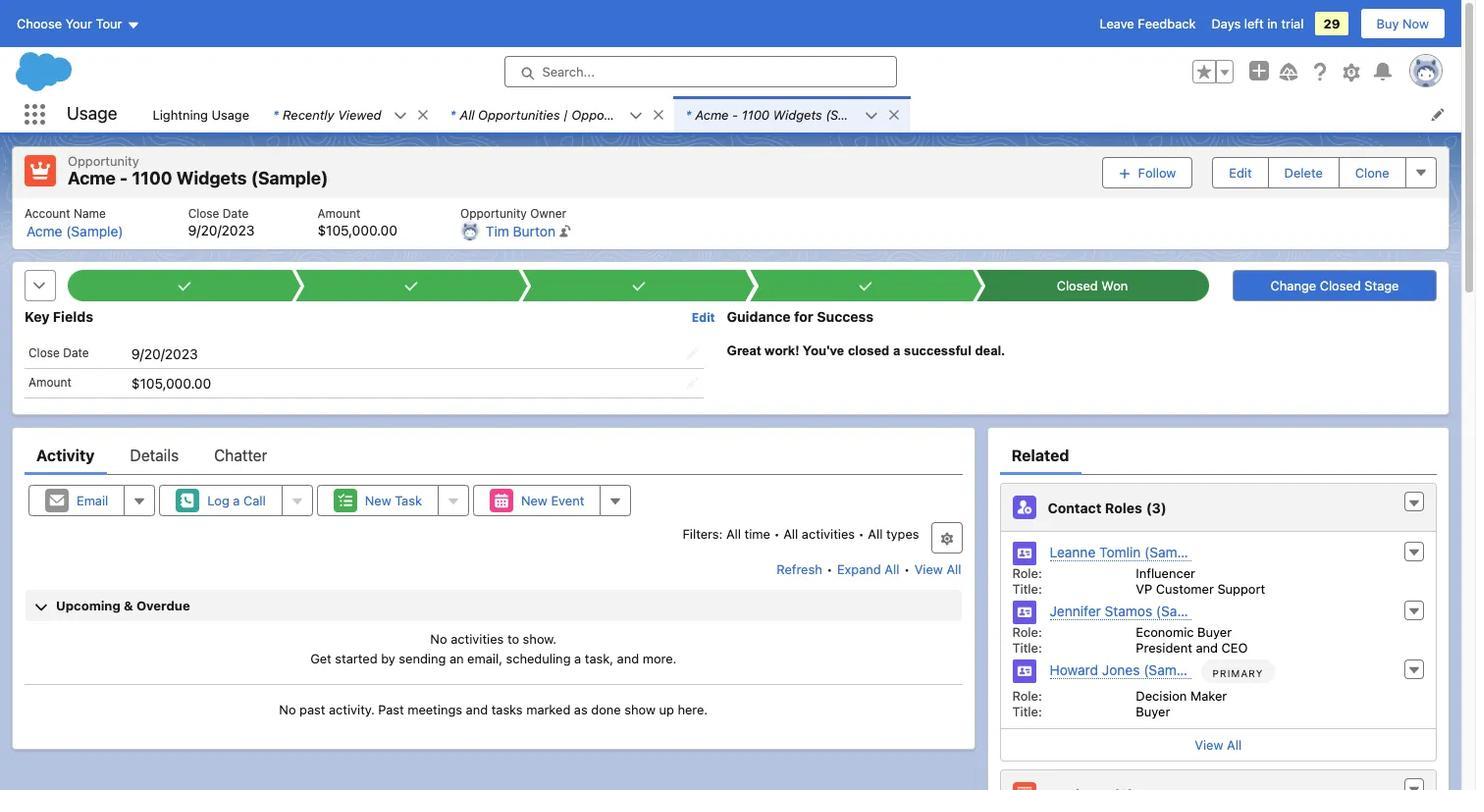 Task type: locate. For each thing, give the bounding box(es) containing it.
close inside close date 9/20/2023
[[188, 206, 219, 220]]

customer
[[1156, 581, 1214, 597]]

1 vertical spatial 1100
[[132, 168, 172, 188]]

1 horizontal spatial date
[[223, 206, 249, 220]]

* left recently
[[273, 107, 279, 122]]

acme for acme - 1100 widgets (sample) | opportunity
[[695, 107, 729, 122]]

amount inside amount $105,000.00
[[318, 206, 361, 220]]

leanne tomlin (sample) link
[[1050, 544, 1202, 562]]

edit left delete button
[[1229, 165, 1252, 180]]

0 horizontal spatial buyer
[[1136, 704, 1170, 720]]

view down 'types'
[[915, 562, 943, 577]]

name
[[74, 206, 106, 220]]

- inside opportunity acme - 1100 widgets (sample)
[[120, 168, 128, 188]]

tasks
[[492, 702, 523, 718]]

0 vertical spatial list
[[141, 96, 1462, 133]]

opportunity image
[[25, 155, 56, 187]]

chatter link
[[214, 436, 267, 475]]

opportunity inside opportunity acme - 1100 widgets (sample)
[[68, 153, 139, 169]]

2 horizontal spatial opportunity
[[891, 107, 963, 122]]

choose your tour button
[[16, 8, 141, 39]]

0 horizontal spatial activities
[[451, 631, 504, 647]]

2 closed from the left
[[1320, 277, 1361, 293]]

1 horizontal spatial amount
[[318, 206, 361, 220]]

•
[[774, 526, 780, 542], [859, 526, 865, 542], [827, 562, 833, 577], [904, 562, 910, 577]]

0 vertical spatial text default image
[[887, 108, 901, 122]]

new event button
[[473, 485, 601, 517]]

view down maker
[[1195, 737, 1224, 753]]

0 horizontal spatial edit
[[692, 310, 715, 324]]

leave feedback
[[1100, 16, 1196, 31]]

acme up "name"
[[68, 168, 116, 188]]

no past activity. past meetings and tasks marked as done show up here.
[[279, 702, 708, 718]]

1 | from the left
[[564, 107, 568, 122]]

activities up refresh
[[802, 526, 855, 542]]

and
[[1196, 640, 1218, 656], [617, 651, 639, 666], [466, 702, 488, 718]]

2 role: from the top
[[1013, 625, 1042, 640]]

close down opportunity acme - 1100 widgets (sample)
[[188, 206, 219, 220]]

(sample)
[[826, 107, 879, 122], [251, 168, 328, 188], [66, 222, 123, 239], [1145, 544, 1202, 561], [1156, 603, 1214, 620], [1144, 662, 1201, 679]]

0 horizontal spatial $105,000.00
[[131, 375, 211, 392]]

log
[[207, 493, 230, 509]]

9/20/2023
[[188, 221, 255, 238], [131, 346, 198, 362]]

3 * from the left
[[686, 107, 692, 122]]

view all link down 'types'
[[914, 554, 963, 585]]

0 vertical spatial 9/20/2023
[[188, 221, 255, 238]]

* down search... 'button' at the top of the page
[[686, 107, 692, 122]]

date for close date 9/20/2023
[[223, 206, 249, 220]]

tab list
[[25, 436, 963, 475]]

1 horizontal spatial buyer
[[1198, 625, 1232, 640]]

activity link
[[36, 436, 95, 475]]

buyer down the howard jones (sample) link
[[1136, 704, 1170, 720]]

fields
[[53, 308, 93, 324]]

1100 down search... 'button' at the top of the page
[[742, 107, 770, 122]]

0 vertical spatial title:
[[1013, 581, 1042, 597]]

1 horizontal spatial and
[[617, 651, 639, 666]]

widgets for acme - 1100 widgets (sample)
[[177, 168, 247, 188]]

0 vertical spatial close
[[188, 206, 219, 220]]

started
[[335, 651, 378, 666]]

by
[[381, 651, 395, 666]]

* acme - 1100 widgets (sample) | opportunity
[[686, 107, 963, 122]]

buyer
[[1198, 625, 1232, 640], [1136, 704, 1170, 720]]

search... button
[[504, 56, 897, 87]]

role: down howard jones (sample) image
[[1013, 688, 1042, 704]]

2 vertical spatial acme
[[27, 222, 62, 239]]

jennifer stamos (sample)
[[1050, 603, 1214, 620]]

text default image
[[887, 108, 901, 122], [1408, 783, 1421, 790]]

1 horizontal spatial new
[[521, 493, 548, 509]]

• up expand
[[859, 526, 865, 542]]

role: up howard jones (sample) image
[[1013, 625, 1042, 640]]

2 list item from the left
[[438, 96, 674, 133]]

0 vertical spatial amount
[[318, 206, 361, 220]]

1 role: from the top
[[1013, 566, 1042, 581]]

new left task at the bottom left of page
[[365, 493, 391, 509]]

1 title: from the top
[[1013, 581, 1042, 597]]

roles
[[1105, 499, 1142, 516]]

-
[[732, 107, 738, 122], [120, 168, 128, 188]]

time
[[745, 526, 771, 542]]

0 vertical spatial date
[[223, 206, 249, 220]]

0 horizontal spatial date
[[63, 346, 89, 361]]

2 horizontal spatial *
[[686, 107, 692, 122]]

1 horizontal spatial widgets
[[773, 107, 822, 122]]

view all link
[[914, 554, 963, 585], [1001, 729, 1436, 761]]

usage
[[67, 103, 117, 124], [212, 107, 249, 122]]

1 vertical spatial opportunity
[[68, 153, 139, 169]]

1 horizontal spatial text default image
[[1408, 783, 1421, 790]]

acme inside opportunity acme - 1100 widgets (sample)
[[68, 168, 116, 188]]

3 list item from the left
[[674, 96, 963, 133]]

to
[[507, 631, 519, 647]]

acme
[[695, 107, 729, 122], [68, 168, 116, 188], [27, 222, 62, 239]]

0 vertical spatial a
[[893, 344, 900, 359]]

no for activities
[[430, 631, 447, 647]]

1 horizontal spatial edit
[[1229, 165, 1252, 180]]

1100 inside list item
[[742, 107, 770, 122]]

role: up the jennifer stamos (sample) image
[[1013, 566, 1042, 581]]

an
[[450, 651, 464, 666]]

0 horizontal spatial closed
[[1057, 277, 1098, 293]]

support
[[1218, 581, 1265, 597]]

no up "sending"
[[430, 631, 447, 647]]

sending
[[399, 651, 446, 666]]

1 opportunities from the left
[[478, 107, 560, 122]]

2 new from the left
[[521, 493, 548, 509]]

0 horizontal spatial *
[[273, 107, 279, 122]]

and left tasks
[[466, 702, 488, 718]]

edit left the guidance
[[692, 310, 715, 324]]

widgets inside list item
[[773, 107, 822, 122]]

2 vertical spatial role:
[[1013, 688, 1042, 704]]

1 horizontal spatial |
[[883, 107, 887, 122]]

2 opportunities from the left
[[572, 107, 654, 122]]

date inside close date 9/20/2023
[[223, 206, 249, 220]]

0 horizontal spatial text default image
[[887, 108, 901, 122]]

0 horizontal spatial widgets
[[177, 168, 247, 188]]

viewed
[[338, 107, 381, 122]]

title: up the jennifer stamos (sample) image
[[1013, 581, 1042, 597]]

0 vertical spatial widgets
[[773, 107, 822, 122]]

a left task,
[[574, 651, 581, 666]]

account name acme (sample)
[[25, 206, 123, 239]]

0 vertical spatial view all link
[[914, 554, 963, 585]]

1 vertical spatial date
[[63, 346, 89, 361]]

1 vertical spatial a
[[233, 493, 240, 509]]

and left ceo
[[1196, 640, 1218, 656]]

1 horizontal spatial *
[[450, 107, 456, 122]]

$105,000.00 inside list
[[318, 221, 397, 238]]

1 vertical spatial amount
[[28, 375, 72, 390]]

2 horizontal spatial acme
[[695, 107, 729, 122]]

date
[[223, 206, 249, 220], [63, 346, 89, 361]]

1 horizontal spatial activities
[[802, 526, 855, 542]]

2 * from the left
[[450, 107, 456, 122]]

0 horizontal spatial no
[[279, 702, 296, 718]]

opportunities
[[478, 107, 560, 122], [572, 107, 654, 122]]

1100 inside opportunity acme - 1100 widgets (sample)
[[132, 168, 172, 188]]

0 horizontal spatial usage
[[67, 103, 117, 124]]

0 horizontal spatial amount
[[28, 375, 72, 390]]

title:
[[1013, 581, 1042, 597], [1013, 640, 1042, 656], [1013, 704, 1042, 720]]

1 vertical spatial title:
[[1013, 640, 1042, 656]]

view all link down maker
[[1001, 729, 1436, 761]]

0 vertical spatial acme
[[695, 107, 729, 122]]

1 vertical spatial close
[[28, 346, 60, 361]]

0 horizontal spatial close
[[28, 346, 60, 361]]

feedback
[[1138, 16, 1196, 31]]

0 horizontal spatial -
[[120, 168, 128, 188]]

1 vertical spatial activities
[[451, 631, 504, 647]]

(sample) inside account name acme (sample)
[[66, 222, 123, 239]]

opportunity owner
[[460, 206, 567, 220]]

no inside the no activities to show. get started by sending an email, scheduling a task, and more.
[[430, 631, 447, 647]]

edit button
[[1213, 157, 1269, 188]]

- down search... 'button' at the top of the page
[[732, 107, 738, 122]]

0 vertical spatial edit
[[1229, 165, 1252, 180]]

leanne
[[1050, 544, 1096, 561]]

1 horizontal spatial opportunities
[[572, 107, 654, 122]]

1 vertical spatial view
[[1195, 737, 1224, 753]]

list
[[141, 96, 1462, 133], [13, 198, 1449, 249]]

0 horizontal spatial |
[[564, 107, 568, 122]]

and right task,
[[617, 651, 639, 666]]

here.
[[678, 702, 708, 718]]

1 vertical spatial acme
[[68, 168, 116, 188]]

activities up email,
[[451, 631, 504, 647]]

- for acme - 1100 widgets (sample) | opportunity
[[732, 107, 738, 122]]

path options list box
[[68, 269, 1209, 301]]

0 vertical spatial 1100
[[742, 107, 770, 122]]

1 vertical spatial no
[[279, 702, 296, 718]]

no for past
[[279, 702, 296, 718]]

influencer
[[1136, 566, 1196, 581]]

usage right lightning
[[212, 107, 249, 122]]

1 horizontal spatial -
[[732, 107, 738, 122]]

1 horizontal spatial acme
[[68, 168, 116, 188]]

1 horizontal spatial no
[[430, 631, 447, 647]]

title: up howard jones (sample) image
[[1013, 640, 1042, 656]]

acme inside list item
[[695, 107, 729, 122]]

1 vertical spatial view all link
[[1001, 729, 1436, 761]]

1 vertical spatial -
[[120, 168, 128, 188]]

1100
[[742, 107, 770, 122], [132, 168, 172, 188]]

decision maker
[[1136, 688, 1227, 704]]

view all
[[1195, 737, 1242, 753]]

0 horizontal spatial 1100
[[132, 168, 172, 188]]

list containing 9/20/2023
[[13, 198, 1449, 249]]

key
[[25, 308, 50, 324]]

1100 down lightning
[[132, 168, 172, 188]]

details
[[130, 447, 179, 465]]

closed
[[1057, 277, 1098, 293], [1320, 277, 1361, 293]]

1 closed from the left
[[1057, 277, 1098, 293]]

3 title: from the top
[[1013, 704, 1042, 720]]

president and ceo
[[1136, 640, 1248, 656]]

buyer down vp customer support
[[1198, 625, 1232, 640]]

1 horizontal spatial closed
[[1320, 277, 1361, 293]]

1 horizontal spatial a
[[574, 651, 581, 666]]

clone
[[1356, 165, 1390, 180]]

no left past
[[279, 702, 296, 718]]

title: down howard jones (sample) image
[[1013, 704, 1042, 720]]

1 horizontal spatial usage
[[212, 107, 249, 122]]

0 vertical spatial no
[[430, 631, 447, 647]]

refresh • expand all • view all
[[777, 562, 962, 577]]

- for acme - 1100 widgets (sample)
[[120, 168, 128, 188]]

(sample) inside "link"
[[1145, 544, 1202, 561]]

0 vertical spatial role:
[[1013, 566, 1042, 581]]

amount for amount $105,000.00
[[318, 206, 361, 220]]

9/20/2023 inside list
[[188, 221, 255, 238]]

amount
[[318, 206, 361, 220], [28, 375, 72, 390]]

widgets inside opportunity acme - 1100 widgets (sample)
[[177, 168, 247, 188]]

0 horizontal spatial opportunities
[[478, 107, 560, 122]]

show
[[625, 702, 656, 718]]

buy now button
[[1360, 8, 1446, 39]]

clone button
[[1339, 157, 1406, 188]]

title: for leanne
[[1013, 581, 1042, 597]]

a right closed
[[893, 344, 900, 359]]

ceo
[[1222, 640, 1248, 656]]

a right log in the left of the page
[[233, 493, 240, 509]]

up
[[659, 702, 674, 718]]

list item
[[261, 96, 438, 133], [438, 96, 674, 133], [674, 96, 963, 133]]

great
[[727, 344, 761, 359]]

jennifer stamos (sample) image
[[1013, 601, 1036, 625]]

opportunity for owner
[[460, 206, 527, 220]]

closed won
[[1057, 277, 1128, 293]]

1 horizontal spatial opportunity
[[460, 206, 527, 220]]

2 horizontal spatial a
[[893, 344, 900, 359]]

0 horizontal spatial opportunity
[[68, 153, 139, 169]]

- up account name acme (sample)
[[120, 168, 128, 188]]

1 horizontal spatial close
[[188, 206, 219, 220]]

1 vertical spatial list
[[13, 198, 1449, 249]]

0 horizontal spatial acme
[[27, 222, 62, 239]]

2 vertical spatial a
[[574, 651, 581, 666]]

1 vertical spatial $105,000.00
[[131, 375, 211, 392]]

date down opportunity acme - 1100 widgets (sample)
[[223, 206, 249, 220]]

acme down search... 'button' at the top of the page
[[695, 107, 729, 122]]

0 horizontal spatial a
[[233, 493, 240, 509]]

howard jones (sample) image
[[1013, 660, 1036, 683]]

a
[[893, 344, 900, 359], [233, 493, 240, 509], [574, 651, 581, 666]]

1 vertical spatial widgets
[[177, 168, 247, 188]]

edit
[[1229, 165, 1252, 180], [692, 310, 715, 324]]

• right time
[[774, 526, 780, 542]]

0 horizontal spatial and
[[466, 702, 488, 718]]

usage left lightning
[[67, 103, 117, 124]]

1 vertical spatial buyer
[[1136, 704, 1170, 720]]

close down key
[[28, 346, 60, 361]]

1 * from the left
[[273, 107, 279, 122]]

2 vertical spatial opportunity
[[460, 206, 527, 220]]

* right viewed
[[450, 107, 456, 122]]

1 vertical spatial role:
[[1013, 625, 1042, 640]]

1 new from the left
[[365, 493, 391, 509]]

0 horizontal spatial view all link
[[914, 554, 963, 585]]

list containing lightning usage
[[141, 96, 1462, 133]]

closed left the won at the right top of the page
[[1057, 277, 1098, 293]]

days left in trial
[[1212, 16, 1304, 31]]

no
[[430, 631, 447, 647], [279, 702, 296, 718]]

days
[[1212, 16, 1241, 31]]

group
[[1193, 60, 1234, 83]]

in
[[1268, 16, 1278, 31]]

log a call
[[207, 493, 266, 509]]

0 vertical spatial $105,000.00
[[318, 221, 397, 238]]

0 horizontal spatial new
[[365, 493, 391, 509]]

choose
[[17, 16, 62, 31]]

text default image
[[416, 108, 430, 122], [651, 108, 665, 122], [393, 109, 407, 122], [629, 109, 643, 122], [864, 109, 878, 122], [1408, 496, 1421, 510]]

1 horizontal spatial 1100
[[742, 107, 770, 122]]

0 horizontal spatial view
[[915, 562, 943, 577]]

0 vertical spatial -
[[732, 107, 738, 122]]

acme down account on the top
[[27, 222, 62, 239]]

1 horizontal spatial $105,000.00
[[318, 221, 397, 238]]

for
[[794, 308, 814, 324]]

closed left stage
[[1320, 277, 1361, 293]]

date down fields on the left top
[[63, 346, 89, 361]]

- inside list item
[[732, 107, 738, 122]]

1 horizontal spatial view all link
[[1001, 729, 1436, 761]]

new task button
[[317, 485, 439, 517]]

2 title: from the top
[[1013, 640, 1042, 656]]

edit inside button
[[1229, 165, 1252, 180]]

2 vertical spatial title:
[[1013, 704, 1042, 720]]

close date 9/20/2023
[[188, 206, 255, 238]]

1100 for acme - 1100 widgets (sample)
[[132, 168, 172, 188]]

new left event
[[521, 493, 548, 509]]



Task type: describe. For each thing, give the bounding box(es) containing it.
howard
[[1050, 662, 1099, 679]]

0 vertical spatial activities
[[802, 526, 855, 542]]

stamos
[[1105, 603, 1153, 620]]

tab list containing activity
[[25, 436, 963, 475]]

1100 for acme - 1100 widgets (sample) | opportunity
[[742, 107, 770, 122]]

• down 'types'
[[904, 562, 910, 577]]

guidance for success
[[727, 308, 874, 324]]

past
[[378, 702, 404, 718]]

and inside the no activities to show. get started by sending an email, scheduling a task, and more.
[[617, 651, 639, 666]]

vp customer support
[[1136, 581, 1265, 597]]

1 horizontal spatial view
[[1195, 737, 1224, 753]]

change closed stage
[[1271, 277, 1399, 293]]

(3)
[[1146, 499, 1167, 516]]

list for leave feedback link
[[141, 96, 1462, 133]]

opportunity for acme
[[68, 153, 139, 169]]

* for * acme - 1100 widgets (sample) | opportunity
[[686, 107, 692, 122]]

upcoming & overdue
[[56, 598, 190, 614]]

(sample) inside opportunity acme - 1100 widgets (sample)
[[251, 168, 328, 188]]

trial
[[1282, 16, 1304, 31]]

now
[[1403, 16, 1429, 31]]

scheduling
[[506, 651, 571, 666]]

list for lightning usage link
[[13, 198, 1449, 249]]

* for * all opportunities | opportunities
[[450, 107, 456, 122]]

filters:
[[683, 526, 723, 542]]

economic buyer
[[1136, 625, 1232, 640]]

1 vertical spatial text default image
[[1408, 783, 1421, 790]]

edit link
[[692, 309, 715, 324]]

get
[[310, 651, 332, 666]]

delete
[[1285, 165, 1323, 180]]

new for new event
[[521, 493, 548, 509]]

key fields
[[25, 308, 93, 324]]

upcoming & overdue button
[[26, 590, 962, 622]]

closed inside change closed stage button
[[1320, 277, 1361, 293]]

meetings
[[408, 702, 462, 718]]

email button
[[28, 485, 125, 517]]

• left expand
[[827, 562, 833, 577]]

acme inside account name acme (sample)
[[27, 222, 62, 239]]

widgets for acme - 1100 widgets (sample) | opportunity
[[773, 107, 822, 122]]

buy now
[[1377, 16, 1429, 31]]

buy
[[1377, 16, 1399, 31]]

overdue
[[136, 598, 190, 614]]

contact
[[1048, 499, 1102, 516]]

chatter
[[214, 447, 267, 465]]

jennifer stamos (sample) link
[[1050, 603, 1214, 621]]

owner
[[530, 206, 567, 220]]

all inside list item
[[460, 107, 475, 122]]

no activities to show. get started by sending an email, scheduling a task, and more.
[[310, 631, 677, 666]]

successful
[[904, 344, 972, 359]]

new task
[[365, 493, 422, 509]]

opportunity acme - 1100 widgets (sample)
[[68, 153, 328, 188]]

&
[[124, 598, 133, 614]]

usage inside list
[[212, 107, 249, 122]]

done
[[591, 702, 621, 718]]

2 | from the left
[[883, 107, 887, 122]]

event
[[551, 493, 584, 509]]

howard jones (sample)
[[1050, 662, 1201, 679]]

new event
[[521, 493, 584, 509]]

(sample) inside list item
[[826, 107, 879, 122]]

role: for leanne
[[1013, 566, 1042, 581]]

amount for amount
[[28, 375, 72, 390]]

tim burton
[[486, 222, 556, 239]]

0 vertical spatial view
[[915, 562, 943, 577]]

acme for acme - 1100 widgets (sample)
[[68, 168, 116, 188]]

tomlin
[[1100, 544, 1141, 561]]

leave feedback link
[[1100, 16, 1196, 31]]

1 vertical spatial edit
[[692, 310, 715, 324]]

lightning usage link
[[141, 96, 261, 133]]

jones
[[1102, 662, 1140, 679]]

29
[[1324, 16, 1340, 31]]

leanne tomlin (sample) image
[[1013, 542, 1036, 566]]

you've
[[803, 344, 844, 359]]

role: for jennifer
[[1013, 625, 1042, 640]]

1 list item from the left
[[261, 96, 438, 133]]

account
[[25, 206, 70, 220]]

a inside the no activities to show. get started by sending an email, scheduling a task, and more.
[[574, 651, 581, 666]]

3 role: from the top
[[1013, 688, 1042, 704]]

change
[[1271, 277, 1317, 293]]

close for close date
[[28, 346, 60, 361]]

1 vertical spatial 9/20/2023
[[131, 346, 198, 362]]

title: for jennifer
[[1013, 640, 1042, 656]]

tim burton link
[[486, 222, 556, 240]]

follow button
[[1102, 157, 1193, 188]]

a inside button
[[233, 493, 240, 509]]

activity
[[36, 447, 95, 465]]

lightning
[[153, 107, 208, 122]]

filters: all time • all activities • all types
[[683, 526, 919, 542]]

left
[[1245, 16, 1264, 31]]

closed won link
[[985, 269, 1200, 301]]

change closed stage button
[[1233, 269, 1437, 301]]

upcoming
[[56, 598, 121, 614]]

close date
[[28, 346, 89, 361]]

0 vertical spatial buyer
[[1198, 625, 1232, 640]]

activities inside the no activities to show. get started by sending an email, scheduling a task, and more.
[[451, 631, 504, 647]]

related
[[1012, 447, 1070, 465]]

your
[[65, 16, 92, 31]]

deal.
[[975, 344, 1005, 359]]

contact roles (3)
[[1048, 499, 1167, 516]]

follow
[[1138, 165, 1176, 180]]

won
[[1102, 277, 1128, 293]]

* all opportunities | opportunities
[[450, 107, 654, 122]]

0 vertical spatial opportunity
[[891, 107, 963, 122]]

new for new task
[[365, 493, 391, 509]]

closed inside path options list box
[[1057, 277, 1098, 293]]

as
[[574, 702, 588, 718]]

jennifer
[[1050, 603, 1101, 620]]

* for * recently viewed
[[273, 107, 279, 122]]

task,
[[585, 651, 614, 666]]

close for close date 9/20/2023
[[188, 206, 219, 220]]

howard jones (sample) link
[[1050, 662, 1201, 680]]

acme (sample) link
[[27, 222, 123, 240]]

date for close date
[[63, 346, 89, 361]]

vp
[[1136, 581, 1153, 597]]

more.
[[643, 651, 677, 666]]

task
[[395, 493, 422, 509]]

expand all button
[[836, 554, 901, 585]]

choose your tour
[[17, 16, 122, 31]]

2 horizontal spatial and
[[1196, 640, 1218, 656]]

recently
[[283, 107, 334, 122]]

decision
[[1136, 688, 1187, 704]]

search...
[[542, 64, 595, 80]]

refresh button
[[776, 554, 823, 585]]



Task type: vqa. For each thing, say whether or not it's contained in the screenshot.
Grand
no



